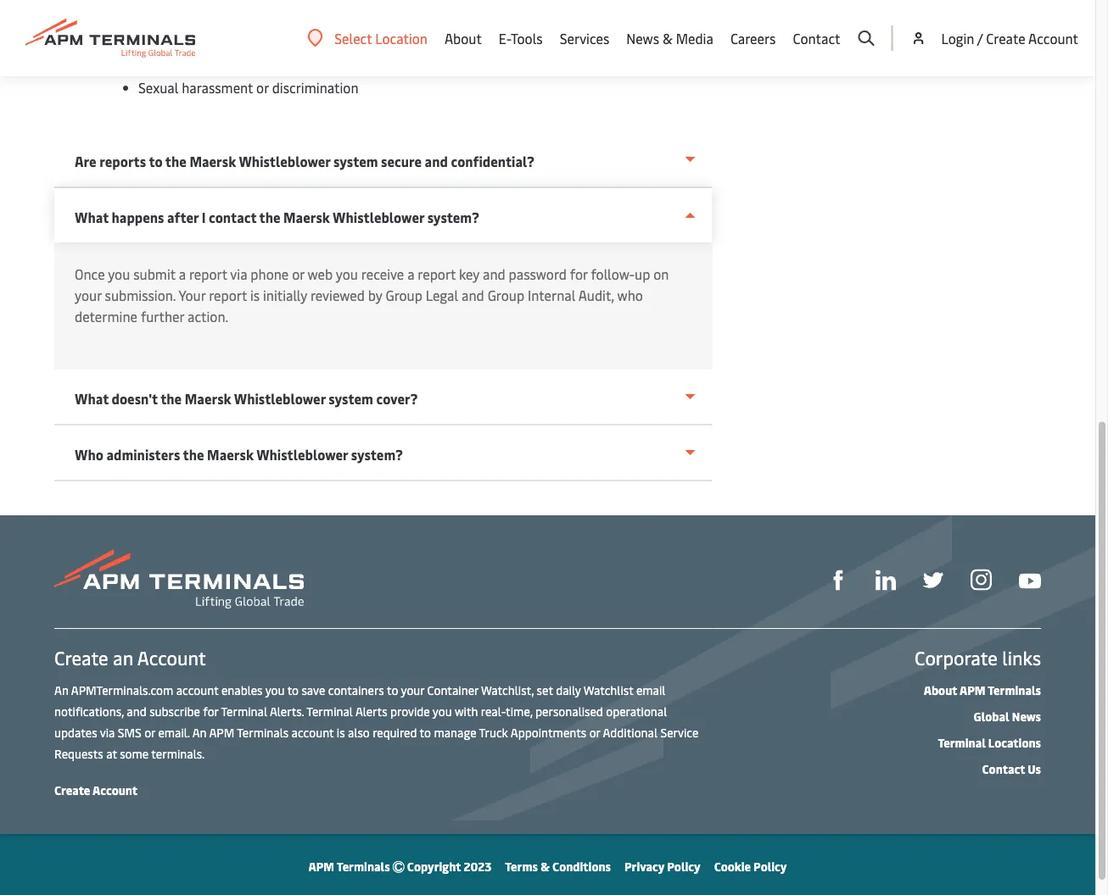 Task type: vqa. For each thing, say whether or not it's contained in the screenshot.
'the' to the left
no



Task type: describe. For each thing, give the bounding box(es) containing it.
email
[[636, 683, 666, 699]]

to left save
[[287, 683, 299, 699]]

contact for contact us
[[982, 761, 1025, 778]]

& for terms
[[541, 859, 550, 875]]

set
[[537, 683, 553, 699]]

0 vertical spatial terminals
[[988, 683, 1041, 699]]

sexual harassment or discrimination
[[138, 79, 358, 97]]

or down personalised
[[589, 725, 600, 741]]

0 horizontal spatial terminal
[[221, 704, 267, 720]]

create for create account
[[54, 783, 90, 799]]

terminal locations link
[[938, 735, 1041, 751]]

2 horizontal spatial terminal
[[938, 735, 986, 751]]

doesn't
[[112, 390, 158, 409]]

watchlist,
[[481, 683, 534, 699]]

are reports to the maersk whistleblower system secure and confidential?
[[75, 153, 534, 171]]

alerts
[[355, 704, 387, 720]]

you down container
[[433, 704, 452, 720]]

what happens after i contact the maersk whistleblower system?
[[75, 209, 479, 227]]

create an account
[[54, 646, 206, 671]]

internal
[[528, 287, 576, 305]]

are reports to the maersk whistleblower system secure and confidential? button
[[54, 133, 712, 189]]

determine
[[75, 308, 137, 326]]

and inside dropdown button
[[425, 153, 448, 171]]

what for what doesn't the maersk whistleblower system cover?
[[75, 390, 109, 409]]

us
[[1028, 761, 1041, 778]]

or right sms
[[144, 725, 155, 741]]

e-
[[499, 29, 511, 47]]

via inside an apmterminals.com account enables you to save containers to your container watchlist, set daily watchlist email notifications, and subscribe for terminal alerts. terminal alerts provide you with real-time, personalised operational updates via sms or email. an apm terminals account is also required to manage truck appointments or additional service requests at some terminals.
[[100, 725, 115, 741]]

safety
[[249, 51, 287, 69]]

login
[[941, 29, 974, 47]]

select location
[[335, 29, 428, 47]]

terms
[[505, 859, 538, 875]]

and inside an apmterminals.com account enables you to save containers to your container watchlist, set daily watchlist email notifications, and subscribe for terminal alerts. terminal alerts provide you with real-time, personalised operational updates via sms or email. an apm terminals account is also required to manage truck appointments or additional service requests at some terminals.
[[127, 704, 147, 720]]

terms & conditions link
[[505, 859, 611, 875]]

maersk down what doesn't the maersk whistleblower system cover?
[[207, 446, 254, 465]]

notifications,
[[54, 704, 124, 720]]

1 horizontal spatial terminals
[[337, 859, 390, 875]]

0 vertical spatial account
[[176, 683, 218, 699]]

i
[[202, 209, 206, 227]]

careers button
[[730, 0, 776, 76]]

to up provide
[[387, 683, 398, 699]]

for inside an apmterminals.com account enables you to save containers to your container watchlist, set daily watchlist email notifications, and subscribe for terminal alerts. terminal alerts provide you with real-time, personalised operational updates via sms or email. an apm terminals account is also required to manage truck appointments or additional service requests at some terminals.
[[203, 704, 218, 720]]

2023
[[464, 859, 491, 875]]

privacy policy link
[[624, 859, 701, 875]]

facebook image
[[828, 571, 848, 591]]

careers
[[730, 29, 776, 47]]

links
[[1002, 646, 1041, 671]]

and down key
[[462, 287, 484, 305]]

news & media
[[626, 29, 713, 47]]

shape link
[[828, 569, 848, 591]]

1 group from the left
[[386, 287, 422, 305]]

reports
[[99, 153, 146, 171]]

receive
[[361, 266, 404, 284]]

contact us link
[[982, 761, 1041, 778]]

service
[[660, 725, 699, 741]]

via inside once you submit a report via phone or web you receive a report key and password for follow-up on your submission. your report is initially reviewed by group legal and group internal audit, who determine further action.
[[230, 266, 247, 284]]

about apm terminals
[[924, 683, 1041, 699]]

1 horizontal spatial terminal
[[307, 704, 353, 720]]

provide
[[390, 704, 430, 720]]

key
[[459, 266, 479, 284]]

your inside an apmterminals.com account enables you to save containers to your container watchlist, set daily watchlist email notifications, and subscribe for terminal alerts. terminal alerts provide you with real-time, personalised operational updates via sms or email. an apm terminals account is also required to manage truck appointments or additional service requests at some terminals.
[[401, 683, 424, 699]]

by
[[368, 287, 382, 305]]

is inside once you submit a report via phone or web you receive a report key and password for follow-up on your submission. your report is initially reviewed by group legal and group internal audit, who determine further action.
[[250, 287, 260, 305]]

cookie
[[714, 859, 751, 875]]

is inside an apmterminals.com account enables you to save containers to your container watchlist, set daily watchlist email notifications, and subscribe for terminal alerts. terminal alerts provide you with real-time, personalised operational updates via sms or email. an apm terminals account is also required to manage truck appointments or additional service requests at some terminals.
[[337, 725, 345, 741]]

global
[[974, 709, 1009, 725]]

sexual
[[138, 79, 178, 97]]

privacy
[[170, 23, 213, 41]]

what doesn't the maersk whistleblower system cover?
[[75, 390, 418, 409]]

maersk inside dropdown button
[[190, 153, 236, 171]]

data privacy
[[138, 23, 213, 41]]

daily
[[556, 683, 581, 699]]

the right administers at left
[[183, 446, 204, 465]]

policy for cookie policy
[[753, 859, 787, 875]]

policy for privacy policy
[[667, 859, 701, 875]]

contact button
[[793, 0, 840, 76]]

whistleblower up receive
[[333, 209, 424, 227]]

cover?
[[376, 390, 418, 409]]

threats
[[138, 51, 185, 69]]

harassment
[[182, 79, 253, 97]]

cookie policy
[[714, 859, 787, 875]]

news & media button
[[626, 0, 713, 76]]

data
[[138, 23, 167, 41]]

containers
[[328, 683, 384, 699]]

required
[[373, 725, 417, 741]]

up
[[635, 266, 650, 284]]

what doesn't the maersk whistleblower system cover? button
[[54, 370, 712, 426]]

terms & conditions
[[505, 859, 611, 875]]

truck
[[479, 725, 508, 741]]

system inside dropdown button
[[333, 153, 378, 171]]

login / create account
[[941, 29, 1078, 47]]

updates
[[54, 725, 97, 741]]

system inside dropdown button
[[329, 390, 373, 409]]

are
[[75, 153, 96, 171]]

subscribe
[[149, 704, 200, 720]]

happens
[[112, 209, 164, 227]]

global news
[[974, 709, 1041, 725]]

/
[[977, 29, 983, 47]]

tools
[[511, 29, 543, 47]]

apmt footer logo image
[[54, 550, 304, 610]]

corporate links
[[915, 646, 1041, 671]]

what for what happens after i contact the maersk whistleblower system?
[[75, 209, 109, 227]]

to down privacy
[[188, 51, 201, 69]]

terminal locations
[[938, 735, 1041, 751]]

or inside once you submit a report via phone or web you receive a report key and password for follow-up on your submission. your report is initially reviewed by group legal and group internal audit, who determine further action.
[[292, 266, 304, 284]]

the inside dropdown button
[[165, 153, 187, 171]]

action.
[[188, 308, 228, 326]]

whistleblower down what doesn't the maersk whistleblower system cover?
[[256, 446, 348, 465]]

an
[[113, 646, 133, 671]]

e-tools
[[499, 29, 543, 47]]

1 horizontal spatial apm
[[308, 859, 334, 875]]

0 vertical spatial system?
[[427, 209, 479, 227]]



Task type: locate. For each thing, give the bounding box(es) containing it.
policy right the privacy
[[667, 859, 701, 875]]

create right /
[[986, 29, 1025, 47]]

contact
[[209, 209, 256, 227]]

group down password
[[488, 287, 524, 305]]

is down the phone on the left top of page
[[250, 287, 260, 305]]

contact down locations
[[982, 761, 1025, 778]]

the right "doesn't"
[[161, 390, 182, 409]]

system left cover?
[[329, 390, 373, 409]]

maersk down are reports to the maersk whistleblower system secure and confidential? on the top left
[[283, 209, 330, 227]]

and
[[290, 51, 313, 69], [425, 153, 448, 171], [483, 266, 505, 284], [462, 287, 484, 305], [127, 704, 147, 720]]

privacy
[[624, 859, 664, 875]]

0 horizontal spatial contact
[[793, 29, 840, 47]]

1 vertical spatial for
[[203, 704, 218, 720]]

about down corporate
[[924, 683, 957, 699]]

1 vertical spatial your
[[401, 683, 424, 699]]

1 vertical spatial apm
[[209, 725, 234, 741]]

you right once
[[108, 266, 130, 284]]

manage
[[434, 725, 476, 741]]

secure
[[381, 153, 422, 171]]

terminals up global news
[[988, 683, 1041, 699]]

0 vertical spatial what
[[75, 209, 109, 227]]

2 a from the left
[[407, 266, 414, 284]]

alerts.
[[270, 704, 304, 720]]

whistleblower
[[239, 153, 330, 171], [333, 209, 424, 227], [234, 390, 326, 409], [256, 446, 348, 465]]

& left media
[[663, 29, 673, 47]]

the right reports
[[165, 153, 187, 171]]

apm terminals ⓒ copyright 2023
[[308, 859, 491, 875]]

phone
[[251, 266, 289, 284]]

0 horizontal spatial apm
[[209, 725, 234, 741]]

account right an
[[137, 646, 206, 671]]

2 vertical spatial create
[[54, 783, 90, 799]]

submit
[[133, 266, 175, 284]]

requests
[[54, 746, 103, 762]]

1 horizontal spatial for
[[570, 266, 588, 284]]

password
[[509, 266, 567, 284]]

1 vertical spatial account
[[137, 646, 206, 671]]

1 policy from the left
[[667, 859, 701, 875]]

news up locations
[[1012, 709, 1041, 725]]

1 horizontal spatial your
[[401, 683, 424, 699]]

legal
[[426, 287, 458, 305]]

0 vertical spatial system
[[333, 153, 378, 171]]

1 horizontal spatial an
[[192, 725, 207, 741]]

confidential?
[[451, 153, 534, 171]]

apm up global
[[960, 683, 985, 699]]

account right /
[[1028, 29, 1078, 47]]

2 group from the left
[[488, 287, 524, 305]]

is left also
[[337, 725, 345, 741]]

ⓒ
[[393, 859, 404, 875]]

account down the at at bottom
[[93, 783, 138, 799]]

maersk up who administers the maersk whistleblower system?
[[185, 390, 231, 409]]

you tube link
[[1019, 569, 1041, 591]]

to down provide
[[420, 725, 431, 741]]

global news link
[[974, 709, 1041, 725]]

a right 'submit'
[[179, 266, 186, 284]]

you up reviewed
[[336, 266, 358, 284]]

1 a from the left
[[179, 266, 186, 284]]

login / create account link
[[910, 0, 1078, 76]]

your inside once you submit a report via phone or web you receive a report key and password for follow-up on your submission. your report is initially reviewed by group legal and group internal audit, who determine further action.
[[75, 287, 102, 305]]

policy right the cookie
[[753, 859, 787, 875]]

account
[[1028, 29, 1078, 47], [137, 646, 206, 671], [93, 783, 138, 799]]

0 vertical spatial account
[[1028, 29, 1078, 47]]

time,
[[506, 704, 533, 720]]

locations
[[988, 735, 1041, 751]]

sms
[[118, 725, 141, 741]]

who administers the maersk whistleblower system? button
[[54, 426, 712, 482]]

for inside once you submit a report via phone or web you receive a report key and password for follow-up on your submission. your report is initially reviewed by group legal and group internal audit, who determine further action.
[[570, 266, 588, 284]]

1 vertical spatial news
[[1012, 709, 1041, 725]]

2 policy from the left
[[753, 859, 787, 875]]

1 vertical spatial account
[[292, 725, 334, 741]]

apm down enables
[[209, 725, 234, 741]]

about for about
[[445, 29, 482, 47]]

and up discrimination
[[290, 51, 313, 69]]

the
[[165, 153, 187, 171], [259, 209, 280, 227], [161, 390, 182, 409], [183, 446, 204, 465]]

& right terms
[[541, 859, 550, 875]]

maersk
[[190, 153, 236, 171], [283, 209, 330, 227], [185, 390, 231, 409], [207, 446, 254, 465]]

and right secure
[[425, 153, 448, 171]]

1 horizontal spatial a
[[407, 266, 414, 284]]

1 vertical spatial terminals
[[237, 725, 289, 741]]

1 vertical spatial what
[[75, 390, 109, 409]]

0 vertical spatial an
[[54, 683, 69, 699]]

2 vertical spatial terminals
[[337, 859, 390, 875]]

threats to health, safety and environment
[[138, 51, 393, 69]]

privacy policy
[[624, 859, 701, 875]]

administers
[[106, 446, 180, 465]]

1 vertical spatial via
[[100, 725, 115, 741]]

1 what from the top
[[75, 209, 109, 227]]

terminal down enables
[[221, 704, 267, 720]]

1 vertical spatial an
[[192, 725, 207, 741]]

services button
[[560, 0, 609, 76]]

1 vertical spatial contact
[[982, 761, 1025, 778]]

2 what from the top
[[75, 390, 109, 409]]

1 vertical spatial &
[[541, 859, 550, 875]]

an right email.
[[192, 725, 207, 741]]

corporate
[[915, 646, 998, 671]]

system left secure
[[333, 153, 378, 171]]

apm left ⓒ in the bottom left of the page
[[308, 859, 334, 875]]

0 horizontal spatial &
[[541, 859, 550, 875]]

terminal down global
[[938, 735, 986, 751]]

0 vertical spatial create
[[986, 29, 1025, 47]]

news left media
[[626, 29, 659, 47]]

0 vertical spatial about
[[445, 29, 482, 47]]

2 vertical spatial apm
[[308, 859, 334, 875]]

system?
[[427, 209, 479, 227], [351, 446, 403, 465]]

twitter image
[[923, 571, 943, 591]]

0 horizontal spatial news
[[626, 29, 659, 47]]

policy
[[667, 859, 701, 875], [753, 859, 787, 875]]

0 vertical spatial for
[[570, 266, 588, 284]]

system? down the what doesn't the maersk whistleblower system cover? dropdown button
[[351, 446, 403, 465]]

instagram image
[[971, 570, 992, 592]]

group right by
[[386, 287, 422, 305]]

you up 'alerts.'
[[265, 683, 285, 699]]

terminals down 'alerts.'
[[237, 725, 289, 741]]

via up the at at bottom
[[100, 725, 115, 741]]

linkedin image
[[876, 571, 896, 591]]

terminals left ⓒ in the bottom left of the page
[[337, 859, 390, 875]]

and up sms
[[127, 704, 147, 720]]

1 horizontal spatial via
[[230, 266, 247, 284]]

additional
[[603, 725, 658, 741]]

whistleblower up who administers the maersk whistleblower system?
[[234, 390, 326, 409]]

0 horizontal spatial your
[[75, 287, 102, 305]]

1 horizontal spatial system?
[[427, 209, 479, 227]]

for up audit,
[[570, 266, 588, 284]]

health,
[[204, 51, 246, 69]]

contact for contact
[[793, 29, 840, 47]]

account up subscribe
[[176, 683, 218, 699]]

1 vertical spatial system
[[329, 390, 373, 409]]

about for about apm terminals
[[924, 683, 957, 699]]

to inside dropdown button
[[149, 153, 163, 171]]

system
[[333, 153, 378, 171], [329, 390, 373, 409]]

is
[[250, 287, 260, 305], [337, 725, 345, 741]]

about button
[[445, 0, 482, 76]]

what left "doesn't"
[[75, 390, 109, 409]]

& inside dropdown button
[[663, 29, 673, 47]]

create for create an account
[[54, 646, 108, 671]]

for right subscribe
[[203, 704, 218, 720]]

about apm terminals link
[[924, 683, 1041, 699]]

whistleblower up what happens after i contact the maersk whistleblower system? at top
[[239, 153, 330, 171]]

account down 'alerts.'
[[292, 725, 334, 741]]

system? up key
[[427, 209, 479, 227]]

0 horizontal spatial an
[[54, 683, 69, 699]]

terminals.
[[151, 746, 205, 762]]

1 vertical spatial system?
[[351, 446, 403, 465]]

0 vertical spatial contact
[[793, 29, 840, 47]]

who administers the maersk whistleblower system?
[[75, 446, 403, 465]]

2 horizontal spatial terminals
[[988, 683, 1041, 699]]

0 vertical spatial is
[[250, 287, 260, 305]]

whistleblower inside dropdown button
[[239, 153, 330, 171]]

you
[[108, 266, 130, 284], [336, 266, 358, 284], [265, 683, 285, 699], [433, 704, 452, 720]]

create account link
[[54, 783, 138, 799]]

once you submit a report via phone or web you receive a report key and password for follow-up on your submission. your report is initially reviewed by group legal and group internal audit, who determine further action.
[[75, 266, 669, 326]]

initially
[[263, 287, 307, 305]]

0 horizontal spatial system?
[[351, 446, 403, 465]]

1 horizontal spatial group
[[488, 287, 524, 305]]

who
[[617, 287, 643, 305]]

personalised
[[535, 704, 603, 720]]

0 horizontal spatial policy
[[667, 859, 701, 875]]

0 vertical spatial apm
[[960, 683, 985, 699]]

at
[[106, 746, 117, 762]]

create down the requests
[[54, 783, 90, 799]]

some
[[120, 746, 149, 762]]

news inside dropdown button
[[626, 29, 659, 47]]

what left happens
[[75, 209, 109, 227]]

fill 44 link
[[923, 569, 943, 591]]

0 horizontal spatial account
[[176, 683, 218, 699]]

0 vertical spatial news
[[626, 29, 659, 47]]

2 horizontal spatial apm
[[960, 683, 985, 699]]

save
[[302, 683, 325, 699]]

to
[[188, 51, 201, 69], [149, 153, 163, 171], [287, 683, 299, 699], [387, 683, 398, 699], [420, 725, 431, 741]]

who
[[75, 446, 103, 465]]

0 vertical spatial &
[[663, 29, 673, 47]]

1 vertical spatial about
[[924, 683, 957, 699]]

1 horizontal spatial account
[[292, 725, 334, 741]]

after
[[167, 209, 199, 227]]

select location button
[[307, 29, 428, 47]]

0 horizontal spatial terminals
[[237, 725, 289, 741]]

1 horizontal spatial policy
[[753, 859, 787, 875]]

0 horizontal spatial via
[[100, 725, 115, 741]]

your up provide
[[401, 683, 424, 699]]

create left an
[[54, 646, 108, 671]]

0 vertical spatial via
[[230, 266, 247, 284]]

copyright
[[407, 859, 461, 875]]

an up the notifications,
[[54, 683, 69, 699]]

1 vertical spatial create
[[54, 646, 108, 671]]

email.
[[158, 725, 190, 741]]

to right reports
[[149, 153, 163, 171]]

or down threats to health, safety and environment
[[256, 79, 269, 97]]

web
[[308, 266, 333, 284]]

account
[[176, 683, 218, 699], [292, 725, 334, 741]]

1 horizontal spatial &
[[663, 29, 673, 47]]

select
[[335, 29, 372, 47]]

and right key
[[483, 266, 505, 284]]

1 horizontal spatial is
[[337, 725, 345, 741]]

reviewed
[[310, 287, 365, 305]]

the right contact
[[259, 209, 280, 227]]

about left e-
[[445, 29, 482, 47]]

2 vertical spatial account
[[93, 783, 138, 799]]

via left the phone on the left top of page
[[230, 266, 247, 284]]

what happens after i contact the maersk whistleblower system? button
[[54, 189, 712, 243]]

or left web
[[292, 266, 304, 284]]

0 horizontal spatial about
[[445, 29, 482, 47]]

container
[[427, 683, 478, 699]]

1 vertical spatial is
[[337, 725, 345, 741]]

contact right careers
[[793, 29, 840, 47]]

group
[[386, 287, 422, 305], [488, 287, 524, 305]]

with
[[455, 704, 478, 720]]

1 horizontal spatial contact
[[982, 761, 1025, 778]]

0 vertical spatial your
[[75, 287, 102, 305]]

submission. your
[[105, 287, 206, 305]]

0 horizontal spatial group
[[386, 287, 422, 305]]

0 horizontal spatial is
[[250, 287, 260, 305]]

apm inside an apmterminals.com account enables you to save containers to your container watchlist, set daily watchlist email notifications, and subscribe for terminal alerts. terminal alerts provide you with real-time, personalised operational updates via sms or email. an apm terminals account is also required to manage truck appointments or additional service requests at some terminals.
[[209, 725, 234, 741]]

1 horizontal spatial news
[[1012, 709, 1041, 725]]

create inside login / create account link
[[986, 29, 1025, 47]]

audit,
[[578, 287, 614, 305]]

on
[[654, 266, 669, 284]]

& for news
[[663, 29, 673, 47]]

terminal down save
[[307, 704, 353, 720]]

a right receive
[[407, 266, 414, 284]]

0 horizontal spatial a
[[179, 266, 186, 284]]

1 horizontal spatial about
[[924, 683, 957, 699]]

further
[[141, 308, 184, 326]]

real-
[[481, 704, 506, 720]]

youtube image
[[1019, 574, 1041, 590]]

also
[[348, 725, 370, 741]]

0 horizontal spatial for
[[203, 704, 218, 720]]

your down once
[[75, 287, 102, 305]]

maersk up i
[[190, 153, 236, 171]]

environment
[[316, 51, 393, 69]]

terminals inside an apmterminals.com account enables you to save containers to your container watchlist, set daily watchlist email notifications, and subscribe for terminal alerts. terminal alerts provide you with real-time, personalised operational updates via sms or email. an apm terminals account is also required to manage truck appointments or additional service requests at some terminals.
[[237, 725, 289, 741]]



